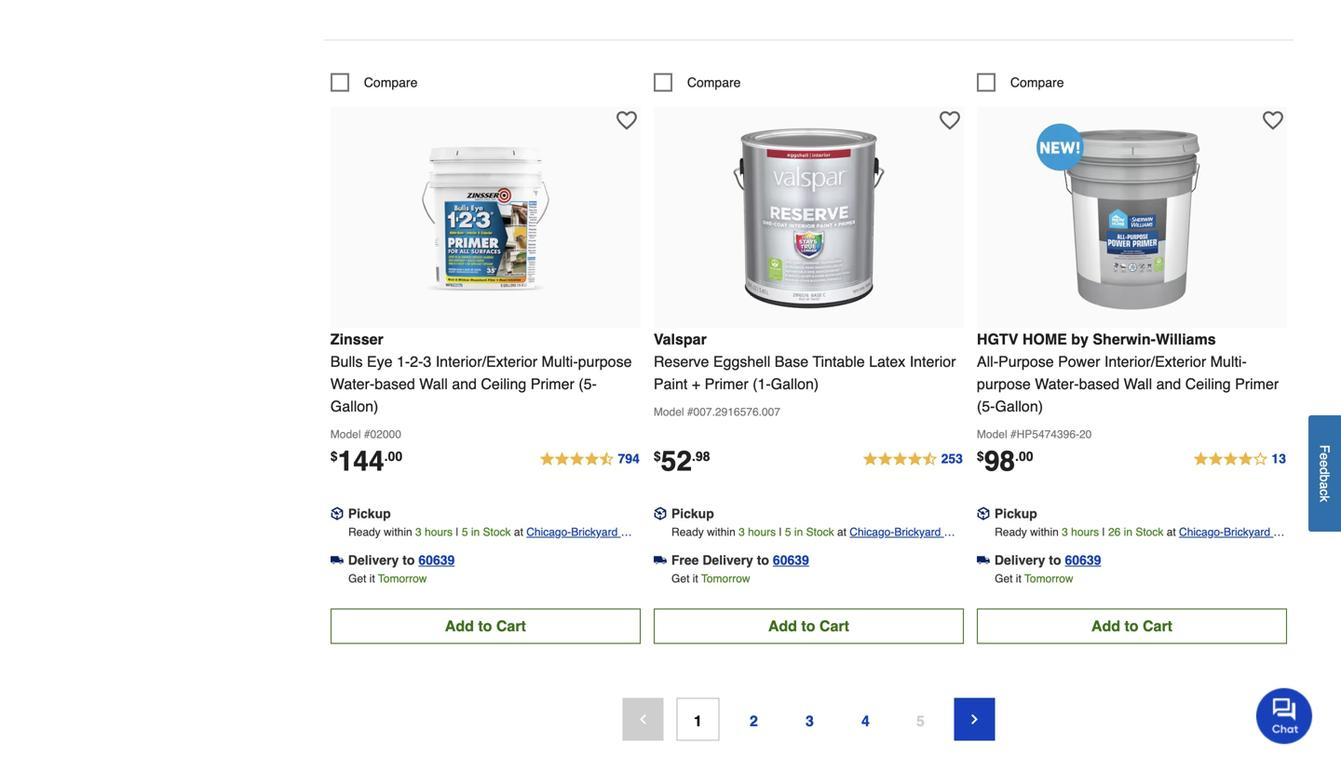 Task type: vqa. For each thing, say whether or not it's contained in the screenshot.


Task type: describe. For each thing, give the bounding box(es) containing it.
chicago-brickyard lowe's button for truck filled icon
[[1179, 523, 1287, 557]]

60639 for ready within 3 hours | 5 in stock at chicago-brickyard lowe's
[[419, 553, 455, 568]]

delivery to 60639 for ready within 3 hours | 26 in stock at chicago-brickyard lowe's
[[995, 553, 1102, 568]]

52
[[661, 445, 692, 477]]

f e e d b a c k button
[[1309, 415, 1341, 532]]

ready within 3 hours | 5 in stock at chicago-brickyard lowe's for delivery to 60639
[[348, 526, 621, 557]]

ceiling inside zinsser bulls eye 1-2-3 interior/exterior multi-purpose water-based wall and ceiling primer (5- gallon)
[[481, 375, 527, 392]]

it for truck filled image related to free
[[693, 572, 698, 585]]

it for truck filled image corresponding to delivery
[[370, 572, 375, 585]]

valspar reserve eggshell base tintable latex interior paint + primer (1-gallon) image
[[707, 116, 911, 321]]

truck filled image for delivery
[[331, 554, 344, 567]]

truck filled image
[[977, 554, 990, 567]]

2 ready from the left
[[672, 526, 704, 539]]

williams
[[1156, 331, 1216, 348]]

ready within 3 hours | 26 in stock at chicago-brickyard lowe's
[[995, 526, 1274, 557]]

(1-
[[753, 375, 771, 392]]

base
[[775, 353, 809, 370]]

at for second pickup image
[[837, 526, 847, 539]]

purpose inside 'hgtv home by sherwin-williams all-purpose power interior/exterior multi- purpose water-based wall and ceiling primer (5-gallon)'
[[977, 375, 1031, 392]]

1 in from the left
[[471, 526, 480, 539]]

(5- inside 'hgtv home by sherwin-williams all-purpose power interior/exterior multi- purpose water-based wall and ceiling primer (5-gallon)'
[[977, 398, 995, 415]]

1 e from the top
[[1318, 453, 1333, 460]]

interior/exterior inside 'hgtv home by sherwin-williams all-purpose power interior/exterior multi- purpose water-based wall and ceiling primer (5-gallon)'
[[1105, 353, 1207, 370]]

chicago- for 3rd pickup image from the right
[[527, 526, 571, 539]]

lowe's inside ready within 3 hours | 26 in stock at chicago-brickyard lowe's
[[1179, 544, 1214, 557]]

# for zinsser bulls eye 1-2-3 interior/exterior multi-purpose water-based wall and ceiling primer (5- gallon)
[[364, 428, 370, 441]]

| for 3rd pickup image from the right
[[456, 526, 459, 539]]

98
[[984, 445, 1016, 477]]

multi- inside zinsser bulls eye 1-2-3 interior/exterior multi-purpose water-based wall and ceiling primer (5- gallon)
[[542, 353, 578, 370]]

ready within 3 hours | 5 in stock at chicago-brickyard lowe's for free delivery to 60639
[[672, 526, 944, 557]]

wall inside 'hgtv home by sherwin-williams all-purpose power interior/exterior multi- purpose water-based wall and ceiling primer (5-gallon)'
[[1124, 375, 1153, 392]]

paint
[[654, 375, 688, 392]]

2 brickyard from the left
[[895, 526, 941, 539]]

$ for 144
[[331, 449, 338, 464]]

.00 for 144
[[384, 449, 403, 464]]

arrow right image
[[967, 712, 982, 727]]

purpose inside zinsser bulls eye 1-2-3 interior/exterior multi-purpose water-based wall and ceiling primer (5- gallon)
[[578, 353, 632, 370]]

2 hours from the left
[[748, 526, 776, 539]]

at for 3rd pickup image
[[1167, 526, 1176, 539]]

add for 2nd add to cart button from left
[[768, 617, 797, 635]]

# for hgtv home by sherwin-williams all-purpose power interior/exterior multi- purpose water-based wall and ceiling primer (5-gallon)
[[1011, 428, 1017, 441]]

1 cart from the left
[[496, 617, 526, 635]]

eggshell
[[713, 353, 771, 370]]

hgtv home by sherwin-williams all-purpose power interior/exterior multi-purpose water-based wall and ceiling primer (5-gallon) image
[[1030, 116, 1235, 321]]

compare for 1000303827 element
[[364, 75, 418, 90]]

primer inside zinsser bulls eye 1-2-3 interior/exterior multi-purpose water-based wall and ceiling primer (5- gallon)
[[531, 375, 575, 392]]

get it tomorrow for 3rd pickup image from the right
[[348, 572, 427, 585]]

gallon) inside 'hgtv home by sherwin-williams all-purpose power interior/exterior multi- purpose water-based wall and ceiling primer (5-gallon)'
[[995, 398, 1043, 415]]

stock for chicago-brickyard lowe's button corresponding to truck filled icon
[[1136, 526, 1164, 539]]

power
[[1058, 353, 1101, 370]]

chat invite button image
[[1257, 688, 1314, 744]]

within for second pickup image
[[707, 526, 736, 539]]

$ for 98
[[977, 449, 984, 464]]

.98
[[692, 449, 710, 464]]

bulls
[[331, 353, 363, 370]]

2 in from the left
[[795, 526, 803, 539]]

1-
[[397, 353, 410, 370]]

multi- inside 'hgtv home by sherwin-williams all-purpose power interior/exterior multi- purpose water-based wall and ceiling primer (5-gallon)'
[[1211, 353, 1247, 370]]

3 add to cart button from the left
[[977, 609, 1287, 644]]

b
[[1318, 475, 1333, 482]]

2 horizontal spatial 5
[[917, 712, 925, 730]]

1 brickyard from the left
[[571, 526, 618, 539]]

wall inside zinsser bulls eye 1-2-3 interior/exterior multi-purpose water-based wall and ceiling primer (5- gallon)
[[419, 375, 448, 392]]

1 add to cart button from the left
[[331, 609, 641, 644]]

3 inside ready within 3 hours | 26 in stock at chicago-brickyard lowe's
[[1062, 526, 1068, 539]]

primer inside valspar reserve eggshell base tintable latex interior paint + primer (1-gallon)
[[705, 375, 749, 392]]

actual price $52.98 element
[[654, 445, 710, 477]]

primer inside 'hgtv home by sherwin-williams all-purpose power interior/exterior multi- purpose water-based wall and ceiling primer (5-gallon)'
[[1235, 375, 1279, 392]]

get for truck filled image related to free
[[672, 572, 690, 585]]

zinsser bulls eye 1-2-3 interior/exterior multi-purpose water-based wall and ceiling primer (5-gallon) image
[[383, 116, 588, 321]]

253 button
[[862, 448, 964, 471]]

3 pickup image from the left
[[977, 507, 990, 520]]

hp5474396-
[[1017, 428, 1080, 441]]

144
[[338, 445, 384, 477]]

5 link
[[900, 699, 941, 740]]

model for bulls eye 1-2-3 interior/exterior multi-purpose water-based wall and ceiling primer (5- gallon)
[[331, 428, 361, 441]]

2 tomorrow from the left
[[701, 572, 750, 585]]

3 cart from the left
[[1143, 617, 1173, 635]]

add to cart for 1st add to cart button
[[445, 617, 526, 635]]

2 cart from the left
[[820, 617, 850, 635]]

within for 3rd pickup image from the right
[[384, 526, 412, 539]]

chicago-brickyard lowe's button for truck filled image related to free
[[850, 523, 964, 557]]

get for truck filled image corresponding to delivery
[[348, 572, 366, 585]]

$ 144 .00
[[331, 445, 403, 477]]

02000
[[370, 428, 401, 441]]

stock for chicago-brickyard lowe's button for truck filled image corresponding to delivery
[[483, 526, 511, 539]]

1 ready from the left
[[348, 526, 381, 539]]

1 lowe's from the left
[[527, 544, 561, 557]]

2 e from the top
[[1318, 460, 1333, 467]]

2 heart outline image from the left
[[1263, 110, 1284, 131]]

(5- inside zinsser bulls eye 1-2-3 interior/exterior multi-purpose water-based wall and ceiling primer (5- gallon)
[[579, 375, 597, 392]]

in inside ready within 3 hours | 26 in stock at chicago-brickyard lowe's
[[1124, 526, 1133, 539]]

1 heart outline image from the left
[[940, 110, 960, 131]]

gallon) inside valspar reserve eggshell base tintable latex interior paint + primer (1-gallon)
[[771, 375, 819, 392]]

2 delivery from the left
[[703, 553, 753, 568]]

1
[[694, 712, 702, 730]]

1 link
[[677, 698, 720, 741]]

model for all-purpose power interior/exterior multi- purpose water-based wall and ceiling primer (5-gallon)
[[977, 428, 1008, 441]]

and inside zinsser bulls eye 1-2-3 interior/exterior multi-purpose water-based wall and ceiling primer (5- gallon)
[[452, 375, 477, 392]]

all-
[[977, 353, 999, 370]]



Task type: locate. For each thing, give the bounding box(es) containing it.
# for valspar reserve eggshell base tintable latex interior paint + primer (1-gallon)
[[687, 406, 694, 419]]

1 horizontal spatial add to cart button
[[654, 609, 964, 644]]

| inside ready within 3 hours | 26 in stock at chicago-brickyard lowe's
[[1103, 526, 1105, 539]]

1 compare from the left
[[364, 75, 418, 90]]

20
[[1080, 428, 1092, 441]]

model # 02000
[[331, 428, 401, 441]]

0 horizontal spatial it
[[370, 572, 375, 585]]

3 at from the left
[[1167, 526, 1176, 539]]

1 horizontal spatial in
[[795, 526, 803, 539]]

wall down sherwin-
[[1124, 375, 1153, 392]]

1 horizontal spatial cart
[[820, 617, 850, 635]]

1 horizontal spatial truck filled image
[[654, 554, 667, 567]]

2 multi- from the left
[[1211, 353, 1247, 370]]

0 horizontal spatial #
[[364, 428, 370, 441]]

gallon) down base
[[771, 375, 819, 392]]

2 horizontal spatial within
[[1030, 526, 1059, 539]]

2 horizontal spatial tomorrow
[[1025, 572, 1074, 585]]

based inside zinsser bulls eye 1-2-3 interior/exterior multi-purpose water-based wall and ceiling primer (5- gallon)
[[375, 375, 415, 392]]

|
[[456, 526, 459, 539], [779, 526, 782, 539], [1103, 526, 1105, 539]]

0 horizontal spatial get it tomorrow
[[348, 572, 427, 585]]

$ right 794
[[654, 449, 661, 464]]

2 horizontal spatial chicago-
[[1179, 526, 1224, 539]]

2 primer from the left
[[705, 375, 749, 392]]

0 horizontal spatial in
[[471, 526, 480, 539]]

1 horizontal spatial interior/exterior
[[1105, 353, 1207, 370]]

1 horizontal spatial wall
[[1124, 375, 1153, 392]]

1 horizontal spatial delivery to 60639
[[995, 553, 1102, 568]]

2 horizontal spatial 60639
[[1065, 553, 1102, 568]]

add to cart for 2nd add to cart button from left
[[768, 617, 850, 635]]

.00 inside $ 144 .00
[[384, 449, 403, 464]]

1 truck filled image from the left
[[331, 554, 344, 567]]

5014537507 element
[[977, 73, 1064, 92]]

0 horizontal spatial delivery to 60639
[[348, 553, 455, 568]]

hours inside ready within 3 hours | 26 in stock at chicago-brickyard lowe's
[[1071, 526, 1099, 539]]

tintable
[[813, 353, 865, 370]]

4.5 stars image containing 253
[[862, 448, 964, 471]]

0 horizontal spatial based
[[375, 375, 415, 392]]

0 horizontal spatial |
[[456, 526, 459, 539]]

0 horizontal spatial cart
[[496, 617, 526, 635]]

0 horizontal spatial brickyard
[[571, 526, 618, 539]]

2 add to cart button from the left
[[654, 609, 964, 644]]

1 add to cart from the left
[[445, 617, 526, 635]]

0 horizontal spatial purpose
[[578, 353, 632, 370]]

2 at from the left
[[837, 526, 847, 539]]

1 interior/exterior from the left
[[436, 353, 538, 370]]

3 ready from the left
[[995, 526, 1027, 539]]

1 horizontal spatial ready
[[672, 526, 704, 539]]

zinsser
[[331, 331, 384, 348]]

3 chicago-brickyard lowe's button from the left
[[1179, 523, 1287, 557]]

0 horizontal spatial heart outline image
[[940, 110, 960, 131]]

0 horizontal spatial 4.5 stars image
[[539, 448, 641, 471]]

a
[[1318, 482, 1333, 489]]

interior
[[910, 353, 956, 370]]

1 get it tomorrow from the left
[[348, 572, 427, 585]]

3 tomorrow from the left
[[1025, 572, 1074, 585]]

model
[[654, 406, 684, 419], [331, 428, 361, 441], [977, 428, 1008, 441]]

| for second pickup image
[[779, 526, 782, 539]]

1 horizontal spatial (5-
[[977, 398, 995, 415]]

2 ready within 3 hours | 5 in stock at chicago-brickyard lowe's from the left
[[672, 526, 944, 557]]

13 button
[[1193, 448, 1287, 471]]

$ inside $ 52 .98
[[654, 449, 661, 464]]

0 horizontal spatial model
[[331, 428, 361, 441]]

1 pickup image from the left
[[331, 507, 344, 520]]

2 60639 from the left
[[773, 553, 809, 568]]

actual price $144.00 element
[[331, 445, 403, 477]]

0 horizontal spatial hours
[[425, 526, 453, 539]]

lowe's
[[527, 544, 561, 557], [850, 544, 884, 557], [1179, 544, 1214, 557]]

brickyard down 4 stars image
[[1224, 526, 1271, 539]]

free delivery to 60639
[[672, 553, 809, 568]]

2 pickup from the left
[[672, 506, 714, 521]]

2 horizontal spatial chicago-brickyard lowe's button
[[1179, 523, 1287, 557]]

2 horizontal spatial compare
[[1011, 75, 1064, 90]]

60639 button
[[419, 551, 455, 569], [773, 551, 809, 569], [1065, 551, 1102, 569]]

truck filled image for free
[[654, 554, 667, 567]]

.00 for 98
[[1016, 449, 1034, 464]]

stock for truck filled image related to free chicago-brickyard lowe's button
[[806, 526, 834, 539]]

1 ready within 3 hours | 5 in stock at chicago-brickyard lowe's from the left
[[348, 526, 621, 557]]

c
[[1318, 489, 1333, 496]]

heart outline image
[[617, 110, 637, 131]]

0 horizontal spatial primer
[[531, 375, 575, 392]]

$ inside $ 144 .00
[[331, 449, 338, 464]]

1 ceiling from the left
[[481, 375, 527, 392]]

add to cart button
[[331, 609, 641, 644], [654, 609, 964, 644], [977, 609, 1287, 644]]

1 $ from the left
[[331, 449, 338, 464]]

model up 144
[[331, 428, 361, 441]]

2 within from the left
[[707, 526, 736, 539]]

2 based from the left
[[1079, 375, 1120, 392]]

free
[[672, 553, 699, 568]]

ready down $ 144 .00
[[348, 526, 381, 539]]

2 water- from the left
[[1035, 375, 1079, 392]]

add for third add to cart button from left
[[1092, 617, 1121, 635]]

ceiling inside 'hgtv home by sherwin-williams all-purpose power interior/exterior multi- purpose water-based wall and ceiling primer (5-gallon)'
[[1186, 375, 1231, 392]]

# down +
[[687, 406, 694, 419]]

253
[[941, 451, 963, 466]]

chicago- down 794 button on the left bottom of the page
[[527, 526, 571, 539]]

add for 1st add to cart button
[[445, 617, 474, 635]]

2 horizontal spatial primer
[[1235, 375, 1279, 392]]

3 add to cart from the left
[[1092, 617, 1173, 635]]

within down $ 144 .00
[[384, 526, 412, 539]]

$ for 52
[[654, 449, 661, 464]]

1 horizontal spatial 5
[[785, 526, 791, 539]]

1 4.5 stars image from the left
[[539, 448, 641, 471]]

.00 down 02000
[[384, 449, 403, 464]]

hours
[[425, 526, 453, 539], [748, 526, 776, 539], [1071, 526, 1099, 539]]

0 horizontal spatial and
[[452, 375, 477, 392]]

2 interior/exterior from the left
[[1105, 353, 1207, 370]]

within for 3rd pickup image
[[1030, 526, 1059, 539]]

1 horizontal spatial and
[[1157, 375, 1182, 392]]

valspar
[[654, 331, 707, 348]]

2 $ from the left
[[654, 449, 661, 464]]

1 horizontal spatial water-
[[1035, 375, 1079, 392]]

1 horizontal spatial add to cart
[[768, 617, 850, 635]]

1 delivery from the left
[[348, 553, 399, 568]]

2-
[[410, 353, 423, 370]]

get it tomorrow
[[348, 572, 427, 585], [672, 572, 750, 585], [995, 572, 1074, 585]]

get
[[348, 572, 366, 585], [672, 572, 690, 585], [995, 572, 1013, 585]]

model down paint
[[654, 406, 684, 419]]

2 horizontal spatial get
[[995, 572, 1013, 585]]

3
[[423, 353, 432, 370], [416, 526, 422, 539], [739, 526, 745, 539], [1062, 526, 1068, 539], [806, 712, 814, 730]]

e up d
[[1318, 453, 1333, 460]]

1 horizontal spatial chicago-brickyard lowe's button
[[850, 523, 964, 557]]

$
[[331, 449, 338, 464], [654, 449, 661, 464], [977, 449, 984, 464]]

actual price $98.00 element
[[977, 445, 1034, 477]]

compare for the 5014537507 element
[[1011, 75, 1064, 90]]

2 it from the left
[[693, 572, 698, 585]]

2 horizontal spatial at
[[1167, 526, 1176, 539]]

(5- down 'all-'
[[977, 398, 995, 415]]

1 primer from the left
[[531, 375, 575, 392]]

purpose down 'all-'
[[977, 375, 1031, 392]]

5001255951 element
[[654, 73, 741, 92]]

hgtv
[[977, 331, 1019, 348]]

794
[[618, 451, 640, 466]]

.00 inside '$ 98 .00'
[[1016, 449, 1034, 464]]

reserve
[[654, 353, 709, 370]]

0 horizontal spatial chicago-brickyard lowe's button
[[527, 523, 641, 557]]

zinsser bulls eye 1-2-3 interior/exterior multi-purpose water-based wall and ceiling primer (5- gallon)
[[331, 331, 632, 415]]

delivery
[[348, 553, 399, 568], [703, 553, 753, 568], [995, 553, 1046, 568]]

1 horizontal spatial add
[[768, 617, 797, 635]]

delivery for ready within 3 hours | 26 in stock at chicago-brickyard lowe's
[[995, 553, 1046, 568]]

add to cart for third add to cart button from left
[[1092, 617, 1173, 635]]

1 add from the left
[[445, 617, 474, 635]]

f e e d b a c k
[[1318, 445, 1333, 502]]

3 get it tomorrow from the left
[[995, 572, 1074, 585]]

k
[[1318, 496, 1333, 502]]

3 hours from the left
[[1071, 526, 1099, 539]]

within inside ready within 3 hours | 26 in stock at chicago-brickyard lowe's
[[1030, 526, 1059, 539]]

1 and from the left
[[452, 375, 477, 392]]

2 horizontal spatial #
[[1011, 428, 1017, 441]]

5 for to
[[785, 526, 791, 539]]

compare inside 5001255951 element
[[687, 75, 741, 90]]

gallon) up model # 02000
[[331, 398, 379, 415]]

1 horizontal spatial get it tomorrow
[[672, 572, 750, 585]]

2 horizontal spatial model
[[977, 428, 1008, 441]]

60639 button for truck filled image related to free chicago-brickyard lowe's button
[[773, 551, 809, 569]]

1 get from the left
[[348, 572, 366, 585]]

1 horizontal spatial hours
[[748, 526, 776, 539]]

interior/exterior right 2-
[[436, 353, 538, 370]]

e up b
[[1318, 460, 1333, 467]]

0 horizontal spatial 60639 button
[[419, 551, 455, 569]]

2 pickup image from the left
[[654, 507, 667, 520]]

1000303827 element
[[331, 73, 418, 92]]

0 horizontal spatial add to cart button
[[331, 609, 641, 644]]

1 60639 button from the left
[[419, 551, 455, 569]]

purpose
[[578, 353, 632, 370], [977, 375, 1031, 392]]

3 primer from the left
[[1235, 375, 1279, 392]]

latex
[[869, 353, 906, 370]]

3 link
[[788, 698, 831, 741]]

1 pickup from the left
[[348, 506, 391, 521]]

2 truck filled image from the left
[[654, 554, 667, 567]]

.00
[[384, 449, 403, 464], [1016, 449, 1034, 464]]

gallon) up model # hp5474396-20
[[995, 398, 1043, 415]]

2 .00 from the left
[[1016, 449, 1034, 464]]

pickup image down 52
[[654, 507, 667, 520]]

0 horizontal spatial within
[[384, 526, 412, 539]]

3 60639 from the left
[[1065, 553, 1102, 568]]

ready inside ready within 3 hours | 26 in stock at chicago-brickyard lowe's
[[995, 526, 1027, 539]]

1 within from the left
[[384, 526, 412, 539]]

2 add to cart from the left
[[768, 617, 850, 635]]

at
[[514, 526, 523, 539], [837, 526, 847, 539], [1167, 526, 1176, 539]]

and inside 'hgtv home by sherwin-williams all-purpose power interior/exterior multi- purpose water-based wall and ceiling primer (5-gallon)'
[[1157, 375, 1182, 392]]

pickup down '$ 98 .00'
[[995, 506, 1038, 521]]

model # 007.2916576.007
[[654, 406, 781, 419]]

2 horizontal spatial pickup image
[[977, 507, 990, 520]]

1 horizontal spatial compare
[[687, 75, 741, 90]]

model up 98
[[977, 428, 1008, 441]]

0 horizontal spatial compare
[[364, 75, 418, 90]]

| for 3rd pickup image
[[1103, 526, 1105, 539]]

sherwin-
[[1093, 331, 1156, 348]]

60639 button for chicago-brickyard lowe's button for truck filled image corresponding to delivery
[[419, 551, 455, 569]]

007.2916576.007
[[694, 406, 781, 419]]

0 horizontal spatial multi-
[[542, 353, 578, 370]]

0 horizontal spatial ready
[[348, 526, 381, 539]]

chicago-brickyard lowe's button down 794 button on the left bottom of the page
[[527, 523, 641, 557]]

2 4.5 stars image from the left
[[862, 448, 964, 471]]

stock inside ready within 3 hours | 26 in stock at chicago-brickyard lowe's
[[1136, 526, 1164, 539]]

3 within from the left
[[1030, 526, 1059, 539]]

2 wall from the left
[[1124, 375, 1153, 392]]

wall
[[419, 375, 448, 392], [1124, 375, 1153, 392]]

2 link
[[733, 698, 775, 741]]

3 pickup from the left
[[995, 506, 1038, 521]]

0 horizontal spatial ceiling
[[481, 375, 527, 392]]

4.5 stars image
[[539, 448, 641, 471], [862, 448, 964, 471]]

1 hours from the left
[[425, 526, 453, 539]]

$ inside '$ 98 .00'
[[977, 449, 984, 464]]

2 and from the left
[[1157, 375, 1182, 392]]

4 link
[[844, 698, 887, 741]]

pickup for 3rd pickup image
[[995, 506, 1038, 521]]

based
[[375, 375, 415, 392], [1079, 375, 1120, 392]]

ceiling
[[481, 375, 527, 392], [1186, 375, 1231, 392]]

1 it from the left
[[370, 572, 375, 585]]

0 horizontal spatial 60639
[[419, 553, 455, 568]]

$ down model # 02000
[[331, 449, 338, 464]]

1 delivery to 60639 from the left
[[348, 553, 455, 568]]

#
[[687, 406, 694, 419], [364, 428, 370, 441], [1011, 428, 1017, 441]]

2 horizontal spatial pickup
[[995, 506, 1038, 521]]

1 tomorrow from the left
[[378, 572, 427, 585]]

1 .00 from the left
[[384, 449, 403, 464]]

0 horizontal spatial .00
[[384, 449, 403, 464]]

0 horizontal spatial $
[[331, 449, 338, 464]]

pickup image
[[331, 507, 344, 520], [654, 507, 667, 520], [977, 507, 990, 520]]

794 button
[[539, 448, 641, 471]]

1 horizontal spatial model
[[654, 406, 684, 419]]

compare
[[364, 75, 418, 90], [687, 75, 741, 90], [1011, 75, 1064, 90]]

f
[[1318, 445, 1333, 453]]

0 horizontal spatial at
[[514, 526, 523, 539]]

2 chicago- from the left
[[850, 526, 895, 539]]

based inside 'hgtv home by sherwin-williams all-purpose power interior/exterior multi- purpose water-based wall and ceiling primer (5-gallon)'
[[1079, 375, 1120, 392]]

3 get from the left
[[995, 572, 1013, 585]]

heart outline image
[[940, 110, 960, 131], [1263, 110, 1284, 131]]

0 horizontal spatial truck filled image
[[331, 554, 344, 567]]

0 horizontal spatial pickup image
[[331, 507, 344, 520]]

chicago-brickyard lowe's button for truck filled image corresponding to delivery
[[527, 523, 641, 557]]

pickup for 3rd pickup image from the right
[[348, 506, 391, 521]]

ready up free
[[672, 526, 704, 539]]

it for truck filled icon
[[1016, 572, 1022, 585]]

1 based from the left
[[375, 375, 415, 392]]

2 horizontal spatial add to cart button
[[977, 609, 1287, 644]]

1 horizontal spatial gallon)
[[771, 375, 819, 392]]

chicago-brickyard lowe's button down 13 button
[[1179, 523, 1287, 557]]

2
[[750, 712, 758, 730]]

brickyard inside ready within 3 hours | 26 in stock at chicago-brickyard lowe's
[[1224, 526, 1271, 539]]

3 stock from the left
[[1136, 526, 1164, 539]]

3 brickyard from the left
[[1224, 526, 1271, 539]]

primer down eggshell
[[705, 375, 749, 392]]

gallon) inside zinsser bulls eye 1-2-3 interior/exterior multi-purpose water-based wall and ceiling primer (5- gallon)
[[331, 398, 379, 415]]

2 horizontal spatial $
[[977, 449, 984, 464]]

water- inside 'hgtv home by sherwin-williams all-purpose power interior/exterior multi- purpose water-based wall and ceiling primer (5-gallon)'
[[1035, 375, 1079, 392]]

1 wall from the left
[[419, 375, 448, 392]]

within
[[384, 526, 412, 539], [707, 526, 736, 539], [1030, 526, 1059, 539]]

purpose
[[999, 353, 1054, 370]]

2 compare from the left
[[687, 75, 741, 90]]

1 horizontal spatial brickyard
[[895, 526, 941, 539]]

based down 1-
[[375, 375, 415, 392]]

2 chicago-brickyard lowe's button from the left
[[850, 523, 964, 557]]

2 horizontal spatial ready
[[995, 526, 1027, 539]]

delivery to 60639 for ready within 3 hours | 5 in stock at chicago-brickyard lowe's
[[348, 553, 455, 568]]

interior/exterior inside zinsser bulls eye 1-2-3 interior/exterior multi-purpose water-based wall and ceiling primer (5- gallon)
[[436, 353, 538, 370]]

water-
[[331, 375, 375, 392], [1035, 375, 1079, 392]]

1 horizontal spatial stock
[[806, 526, 834, 539]]

brickyard down 253 button
[[895, 526, 941, 539]]

at for 3rd pickup image from the right
[[514, 526, 523, 539]]

2 horizontal spatial hours
[[1071, 526, 1099, 539]]

by
[[1072, 331, 1089, 348]]

1 chicago-brickyard lowe's button from the left
[[527, 523, 641, 557]]

arrow left image
[[636, 712, 651, 727]]

wall down 2-
[[419, 375, 448, 392]]

1 multi- from the left
[[542, 353, 578, 370]]

compare inside the 5014537507 element
[[1011, 75, 1064, 90]]

within up free delivery to 60639
[[707, 526, 736, 539]]

3 $ from the left
[[977, 449, 984, 464]]

1 horizontal spatial .00
[[1016, 449, 1034, 464]]

pickup
[[348, 506, 391, 521], [672, 506, 714, 521], [995, 506, 1038, 521]]

# up '$ 98 .00'
[[1011, 428, 1017, 441]]

1 horizontal spatial based
[[1079, 375, 1120, 392]]

3 inside zinsser bulls eye 1-2-3 interior/exterior multi-purpose water-based wall and ceiling primer (5- gallon)
[[423, 353, 432, 370]]

2 60639 button from the left
[[773, 551, 809, 569]]

5 for 60639
[[462, 526, 468, 539]]

60639
[[419, 553, 455, 568], [773, 553, 809, 568], [1065, 553, 1102, 568]]

1 horizontal spatial |
[[779, 526, 782, 539]]

add to cart
[[445, 617, 526, 635], [768, 617, 850, 635], [1092, 617, 1173, 635]]

1 horizontal spatial 60639
[[773, 553, 809, 568]]

e
[[1318, 453, 1333, 460], [1318, 460, 1333, 467]]

26
[[1109, 526, 1121, 539]]

3 | from the left
[[1103, 526, 1105, 539]]

primer up 794 button on the left bottom of the page
[[531, 375, 575, 392]]

$ 52 .98
[[654, 445, 710, 477]]

within left 26
[[1030, 526, 1059, 539]]

interior/exterior
[[436, 353, 538, 370], [1105, 353, 1207, 370]]

home
[[1023, 331, 1067, 348]]

1 horizontal spatial heart outline image
[[1263, 110, 1284, 131]]

.00 down model # hp5474396-20
[[1016, 449, 1034, 464]]

compare for 5001255951 element
[[687, 75, 741, 90]]

chicago-brickyard lowe's button left truck filled icon
[[850, 523, 964, 557]]

0 horizontal spatial ready within 3 hours | 5 in stock at chicago-brickyard lowe's
[[348, 526, 621, 557]]

ready
[[348, 526, 381, 539], [672, 526, 704, 539], [995, 526, 1027, 539]]

1 horizontal spatial get
[[672, 572, 690, 585]]

2 lowe's from the left
[[850, 544, 884, 557]]

delivery for ready within 3 hours | 5 in stock at chicago-brickyard lowe's
[[348, 553, 399, 568]]

1 chicago- from the left
[[527, 526, 571, 539]]

eye
[[367, 353, 393, 370]]

chicago-brickyard lowe's button
[[527, 523, 641, 557], [850, 523, 964, 557], [1179, 523, 1287, 557]]

1 horizontal spatial lowe's
[[850, 544, 884, 557]]

2 get from the left
[[672, 572, 690, 585]]

0 horizontal spatial gallon)
[[331, 398, 379, 415]]

gallon)
[[771, 375, 819, 392], [331, 398, 379, 415], [995, 398, 1043, 415]]

$ right 253
[[977, 449, 984, 464]]

0 horizontal spatial delivery
[[348, 553, 399, 568]]

3 chicago- from the left
[[1179, 526, 1224, 539]]

1 stock from the left
[[483, 526, 511, 539]]

add
[[445, 617, 474, 635], [768, 617, 797, 635], [1092, 617, 1121, 635]]

3 compare from the left
[[1011, 75, 1064, 90]]

(5-
[[579, 375, 597, 392], [977, 398, 995, 415]]

1 at from the left
[[514, 526, 523, 539]]

2 horizontal spatial it
[[1016, 572, 1022, 585]]

chicago- inside ready within 3 hours | 26 in stock at chicago-brickyard lowe's
[[1179, 526, 1224, 539]]

interior/exterior down williams
[[1105, 353, 1207, 370]]

get for truck filled icon
[[995, 572, 1013, 585]]

1 horizontal spatial primer
[[705, 375, 749, 392]]

1 horizontal spatial delivery
[[703, 553, 753, 568]]

multi-
[[542, 353, 578, 370], [1211, 353, 1247, 370]]

1 horizontal spatial ceiling
[[1186, 375, 1231, 392]]

0 horizontal spatial lowe's
[[527, 544, 561, 557]]

1 horizontal spatial #
[[687, 406, 694, 419]]

4.5 stars image left 52
[[539, 448, 641, 471]]

3 60639 button from the left
[[1065, 551, 1102, 569]]

hgtv home by sherwin-williams all-purpose power interior/exterior multi- purpose water-based wall and ceiling primer (5-gallon)
[[977, 331, 1279, 415]]

brickyard
[[571, 526, 618, 539], [895, 526, 941, 539], [1224, 526, 1271, 539]]

1 water- from the left
[[331, 375, 375, 392]]

3 add from the left
[[1092, 617, 1121, 635]]

2 add from the left
[[768, 617, 797, 635]]

pickup up free
[[672, 506, 714, 521]]

1 horizontal spatial at
[[837, 526, 847, 539]]

$ 98 .00
[[977, 445, 1034, 477]]

+
[[692, 375, 701, 392]]

# up $ 144 .00
[[364, 428, 370, 441]]

truck filled image
[[331, 554, 344, 567], [654, 554, 667, 567]]

4.5 stars image containing 794
[[539, 448, 641, 471]]

4
[[862, 712, 870, 730]]

ready down '$ 98 .00'
[[995, 526, 1027, 539]]

pickup image down 144
[[331, 507, 344, 520]]

pickup image up truck filled icon
[[977, 507, 990, 520]]

water- down bulls
[[331, 375, 375, 392]]

in
[[471, 526, 480, 539], [795, 526, 803, 539], [1124, 526, 1133, 539]]

pickup for second pickup image
[[672, 506, 714, 521]]

water- down power
[[1035, 375, 1079, 392]]

1 horizontal spatial pickup
[[672, 506, 714, 521]]

chicago- for second pickup image
[[850, 526, 895, 539]]

2 horizontal spatial get it tomorrow
[[995, 572, 1074, 585]]

1 horizontal spatial $
[[654, 449, 661, 464]]

4.5 stars image left 98
[[862, 448, 964, 471]]

brickyard down 794 button on the left bottom of the page
[[571, 526, 618, 539]]

get it tomorrow for second pickup image
[[672, 572, 750, 585]]

it
[[370, 572, 375, 585], [693, 572, 698, 585], [1016, 572, 1022, 585]]

0 horizontal spatial interior/exterior
[[436, 353, 538, 370]]

and
[[452, 375, 477, 392], [1157, 375, 1182, 392]]

(5- up 794 button on the left bottom of the page
[[579, 375, 597, 392]]

primer up 4 stars image
[[1235, 375, 1279, 392]]

1 horizontal spatial 60639 button
[[773, 551, 809, 569]]

1 horizontal spatial multi-
[[1211, 353, 1247, 370]]

4.5 stars image for 52
[[862, 448, 964, 471]]

model # hp5474396-20
[[977, 428, 1092, 441]]

chicago- down 4 stars image
[[1179, 526, 1224, 539]]

chicago- down 253 button
[[850, 526, 895, 539]]

based down power
[[1079, 375, 1120, 392]]

13
[[1272, 451, 1287, 466]]

2 horizontal spatial in
[[1124, 526, 1133, 539]]

2 horizontal spatial add
[[1092, 617, 1121, 635]]

2 ceiling from the left
[[1186, 375, 1231, 392]]

4.5 stars image for 144
[[539, 448, 641, 471]]

2 stock from the left
[[806, 526, 834, 539]]

2 delivery to 60639 from the left
[[995, 553, 1102, 568]]

3 it from the left
[[1016, 572, 1022, 585]]

water- inside zinsser bulls eye 1-2-3 interior/exterior multi-purpose water-based wall and ceiling primer (5- gallon)
[[331, 375, 375, 392]]

chicago- for 3rd pickup image
[[1179, 526, 1224, 539]]

pickup down actual price $144.00 element
[[348, 506, 391, 521]]

compare inside 1000303827 element
[[364, 75, 418, 90]]

valspar reserve eggshell base tintable latex interior paint + primer (1-gallon)
[[654, 331, 956, 392]]

1 horizontal spatial pickup image
[[654, 507, 667, 520]]

4 stars image
[[1193, 448, 1287, 471]]

purpose left reserve
[[578, 353, 632, 370]]

at inside ready within 3 hours | 26 in stock at chicago-brickyard lowe's
[[1167, 526, 1176, 539]]

3 lowe's from the left
[[1179, 544, 1214, 557]]

ready within 3 hours | 5 in stock at chicago-brickyard lowe's
[[348, 526, 621, 557], [672, 526, 944, 557]]

0 horizontal spatial water-
[[331, 375, 375, 392]]

d
[[1318, 467, 1333, 475]]

0 horizontal spatial pickup
[[348, 506, 391, 521]]

model for reserve eggshell base tintable latex interior paint + primer (1-gallon)
[[654, 406, 684, 419]]

0 horizontal spatial add
[[445, 617, 474, 635]]

60639 for ready within 3 hours | 26 in stock at chicago-brickyard lowe's
[[1065, 553, 1102, 568]]

2 get it tomorrow from the left
[[672, 572, 750, 585]]

0 horizontal spatial stock
[[483, 526, 511, 539]]

1 horizontal spatial chicago-
[[850, 526, 895, 539]]

60639 button for chicago-brickyard lowe's button corresponding to truck filled icon
[[1065, 551, 1102, 569]]

get it tomorrow for 3rd pickup image
[[995, 572, 1074, 585]]



